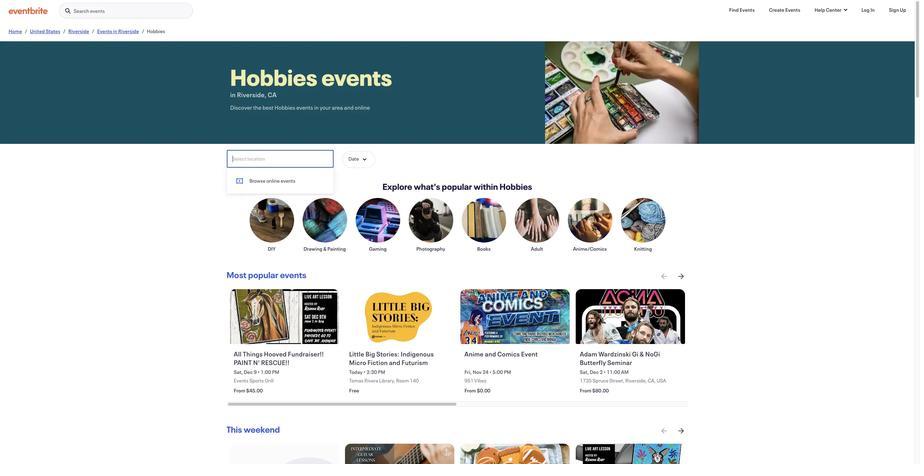Task type: describe. For each thing, give the bounding box(es) containing it.
2
[[600, 369, 603, 375]]

events in riverside link
[[97, 28, 139, 35]]

all things hooved fundraiser!! paint n' rescue!! link
[[234, 350, 336, 367]]

adult link
[[515, 198, 559, 252]]

fri, nov 24 •  5:00 pm 951 vibez from $0.00
[[465, 369, 511, 394]]

find
[[729, 6, 739, 13]]

free
[[349, 387, 359, 394]]

dec for n'
[[244, 369, 253, 375]]

sat, for all things hooved fundraiser!! paint n' rescue!!
[[234, 369, 243, 375]]

1 riverside from the left
[[68, 28, 89, 35]]

n'
[[253, 358, 260, 367]]

online inside button
[[266, 177, 280, 184]]

create
[[769, 6, 784, 13]]

anime/comics link
[[568, 198, 612, 252]]

discover the best hobbies events in your area and online
[[230, 104, 370, 111]]

$80.00
[[592, 387, 609, 394]]

140
[[410, 377, 419, 384]]

little big stories: indigenous micro fiction and futurism link
[[349, 350, 452, 367]]

drawing
[[304, 245, 322, 252]]

adult
[[531, 245, 543, 252]]

adam wardzinski gi & nogi butterfly seminar sat, dec 2 •  11:00 am 1735 spruce street, riverside, ca, usa from $80.00
[[580, 350, 666, 394]]

big
[[366, 350, 375, 358]]

1 horizontal spatial online
[[355, 104, 370, 111]]

$45.00
[[246, 387, 263, 394]]

events down search events
[[97, 28, 112, 35]]

2 / from the left
[[63, 28, 65, 35]]

riverside, inside hobbies events in riverside, ca
[[237, 90, 267, 99]]

0 horizontal spatial and
[[344, 104, 354, 111]]

• inside all things hooved fundraiser!! paint n' rescue!! sat, dec 9 •  1:00 pm events sports grill from $45.00
[[258, 369, 260, 375]]

0 horizontal spatial in
[[113, 28, 117, 35]]

most
[[227, 269, 247, 281]]

2 riverside from the left
[[118, 28, 139, 35]]

hobbies inside hobbies events in riverside, ca
[[230, 62, 317, 92]]

this weekend
[[227, 424, 280, 435]]

1 horizontal spatial popular
[[442, 181, 472, 192]]

comics
[[497, 350, 520, 358]]

riverside, inside adam wardzinski gi & nogi butterfly seminar sat, dec 2 •  11:00 am 1735 spruce street, riverside, ca, usa from $80.00
[[625, 377, 647, 384]]

diy link
[[249, 198, 294, 252]]

grill
[[265, 377, 274, 384]]

sat, for adam wardzinski gi & nogi butterfly seminar
[[580, 369, 589, 375]]

area
[[332, 104, 343, 111]]

help
[[815, 6, 825, 13]]

futurism
[[402, 358, 428, 367]]

micro
[[349, 358, 366, 367]]

photography link
[[409, 198, 453, 252]]

eventbrite image
[[9, 7, 48, 14]]

fri,
[[465, 369, 472, 375]]

find events
[[729, 6, 755, 13]]

browse online events
[[249, 177, 295, 184]]

ca
[[268, 90, 277, 99]]

drawing & painting
[[304, 245, 346, 252]]

log in link
[[856, 3, 881, 17]]

all things hooved fundraiser!! paint n' rescue!! primary image image
[[230, 289, 339, 344]]

home link
[[9, 28, 22, 35]]

events right create
[[785, 6, 800, 13]]

room
[[396, 377, 409, 384]]

most popular events
[[227, 269, 306, 281]]

little big stories: indigenous micro fiction and futurism today • 2:30 pm tomas rivera library, room 140 free
[[349, 350, 434, 394]]

events right find
[[740, 6, 755, 13]]

anime/comics
[[573, 245, 607, 252]]

1 vertical spatial popular
[[248, 269, 278, 281]]

nogi
[[645, 350, 660, 358]]

explore what's popular within hobbies
[[383, 181, 532, 192]]

diy
[[268, 245, 276, 252]]

create events
[[769, 6, 800, 13]]

knitting
[[634, 245, 652, 252]]

gaming
[[369, 245, 387, 252]]

search events
[[74, 7, 105, 14]]

indigenous
[[401, 350, 434, 358]]

$0.00
[[477, 387, 491, 394]]

search events button
[[59, 3, 193, 19]]

& inside adam wardzinski gi & nogi butterfly seminar sat, dec 2 •  11:00 am 1735 spruce street, riverside, ca, usa from $80.00
[[640, 350, 644, 358]]

library,
[[379, 377, 395, 384]]

sign up
[[889, 6, 906, 13]]

0 horizontal spatial &
[[323, 245, 327, 252]]

tomas
[[349, 377, 364, 384]]

knitting link
[[621, 198, 665, 252]]

• inside little big stories: indigenous micro fiction and futurism today • 2:30 pm tomas rivera library, room 140 free
[[363, 369, 366, 375]]

am
[[621, 369, 629, 375]]

adam
[[580, 350, 597, 358]]

2 vertical spatial in
[[314, 104, 319, 111]]

things
[[243, 350, 263, 358]]

Select location text field
[[227, 151, 333, 167]]

date button
[[342, 151, 375, 168]]

photography
[[416, 245, 445, 252]]

riverside link
[[68, 28, 89, 35]]

united states link
[[30, 28, 60, 35]]

hooved
[[264, 350, 287, 358]]

log in
[[862, 6, 875, 13]]

dec for butterfly
[[590, 369, 599, 375]]

all things hooved fundraiser!! paint n' rescue!! sat, dec 9 •  1:00 pm events sports grill from $45.00
[[234, 350, 324, 394]]

1:00
[[261, 369, 271, 375]]

gi
[[632, 350, 639, 358]]

anime and comics event
[[465, 350, 538, 358]]

the
[[253, 104, 261, 111]]

find events link
[[723, 3, 761, 17]]

home
[[9, 28, 22, 35]]

pm inside all things hooved fundraiser!! paint n' rescue!! sat, dec 9 •  1:00 pm events sports grill from $45.00
[[272, 369, 279, 375]]

up
[[900, 6, 906, 13]]

spruce
[[593, 377, 609, 384]]

fiction
[[367, 358, 388, 367]]

date
[[348, 155, 359, 162]]



Task type: locate. For each thing, give the bounding box(es) containing it.
1 vertical spatial riverside,
[[625, 377, 647, 384]]

what's
[[414, 181, 440, 192]]

wardzinski
[[599, 350, 631, 358]]

&
[[323, 245, 327, 252], [640, 350, 644, 358]]

anime and comics event link
[[465, 350, 567, 367]]

from left $45.00
[[234, 387, 245, 394]]

in left your
[[314, 104, 319, 111]]

dec
[[244, 369, 253, 375], [590, 369, 599, 375]]

1 horizontal spatial and
[[389, 358, 400, 367]]

arrow left chunky_svg image
[[660, 272, 668, 281]]

home / united states / riverside / events in riverside / hobbies
[[9, 28, 165, 35]]

9
[[254, 369, 257, 375]]

best
[[263, 104, 274, 111]]

2 dec from the left
[[590, 369, 599, 375]]

browse
[[249, 177, 266, 184]]

rivera
[[364, 377, 378, 384]]

popular left 'within'
[[442, 181, 472, 192]]

riverside down search events button on the left of page
[[118, 28, 139, 35]]

in up discover
[[230, 90, 236, 99]]

/ right riverside link at the top left of page
[[92, 28, 94, 35]]

from inside all things hooved fundraiser!! paint n' rescue!! sat, dec 9 •  1:00 pm events sports grill from $45.00
[[234, 387, 245, 394]]

and right anime
[[485, 350, 496, 358]]

pm right 5:00
[[504, 369, 511, 375]]

riverside, down the am
[[625, 377, 647, 384]]

dec left the 9
[[244, 369, 253, 375]]

all
[[234, 350, 242, 358]]

pm right 2:30
[[378, 369, 385, 375]]

weekend
[[244, 424, 280, 435]]

11:00
[[607, 369, 620, 375]]

2 sat, from the left
[[580, 369, 589, 375]]

1 horizontal spatial sat,
[[580, 369, 589, 375]]

& left painting
[[323, 245, 327, 252]]

adam wardzinski gi & nogi butterfly seminar link
[[580, 350, 683, 367]]

painting
[[327, 245, 346, 252]]

adam wardzinski gi & nogi butterfly seminar primary image image
[[576, 289, 685, 344]]

1 dec from the left
[[244, 369, 253, 375]]

pm inside little big stories: indigenous micro fiction and futurism today • 2:30 pm tomas rivera library, room 140 free
[[378, 369, 385, 375]]

0 vertical spatial riverside,
[[237, 90, 267, 99]]

seminar
[[607, 358, 632, 367]]

• inside adam wardzinski gi & nogi butterfly seminar sat, dec 2 •  11:00 am 1735 spruce street, riverside, ca, usa from $80.00
[[604, 369, 606, 375]]

explore
[[383, 181, 412, 192]]

2:30
[[367, 369, 377, 375]]

rescue!!
[[261, 358, 289, 367]]

fundraiser!!
[[288, 350, 324, 358]]

and inside little big stories: indigenous micro fiction and futurism today • 2:30 pm tomas rivera library, room 140 free
[[389, 358, 400, 367]]

1 vertical spatial in
[[230, 90, 236, 99]]

/ right events in riverside "link" on the left top of page
[[142, 28, 144, 35]]

0 horizontal spatial dec
[[244, 369, 253, 375]]

riverside, up the
[[237, 90, 267, 99]]

• right '2'
[[604, 369, 606, 375]]

dec inside adam wardzinski gi & nogi butterfly seminar sat, dec 2 •  11:00 am 1735 spruce street, riverside, ca, usa from $80.00
[[590, 369, 599, 375]]

1 / from the left
[[25, 28, 27, 35]]

0 horizontal spatial pm
[[272, 369, 279, 375]]

in down search events button on the left of page
[[113, 28, 117, 35]]

sat, inside adam wardzinski gi & nogi butterfly seminar sat, dec 2 •  11:00 am 1735 spruce street, riverside, ca, usa from $80.00
[[580, 369, 589, 375]]

most popular events link
[[227, 269, 306, 281]]

• inside fri, nov 24 •  5:00 pm 951 vibez from $0.00
[[489, 369, 492, 375]]

books
[[477, 245, 491, 252]]

anime
[[465, 350, 484, 358]]

this
[[227, 424, 242, 435]]

1 horizontal spatial riverside,
[[625, 377, 647, 384]]

1 vertical spatial online
[[266, 177, 280, 184]]

arrow left chunky_svg image
[[660, 427, 668, 435]]

events
[[740, 6, 755, 13], [785, 6, 800, 13], [97, 28, 112, 35], [234, 377, 249, 384]]

1 horizontal spatial from
[[465, 387, 476, 394]]

center
[[826, 6, 842, 13]]

nov
[[473, 369, 482, 375]]

united
[[30, 28, 45, 35]]

2 horizontal spatial from
[[580, 387, 592, 394]]

little
[[349, 350, 364, 358]]

/ right states
[[63, 28, 65, 35]]

0 horizontal spatial riverside
[[68, 28, 89, 35]]

dec inside all things hooved fundraiser!! paint n' rescue!! sat, dec 9 •  1:00 pm events sports grill from $45.00
[[244, 369, 253, 375]]

anime and comics event primary image image
[[460, 289, 570, 344]]

online right "area"
[[355, 104, 370, 111]]

riverside,
[[237, 90, 267, 99], [625, 377, 647, 384]]

vibez
[[474, 377, 487, 384]]

in inside hobbies events in riverside, ca
[[230, 90, 236, 99]]

1 horizontal spatial riverside
[[118, 28, 139, 35]]

log
[[862, 6, 870, 13]]

0 horizontal spatial from
[[234, 387, 245, 394]]

4 / from the left
[[142, 28, 144, 35]]

1 • from the left
[[258, 369, 260, 375]]

0 vertical spatial popular
[[442, 181, 472, 192]]

0 horizontal spatial online
[[266, 177, 280, 184]]

arrow right chunky_svg image
[[677, 427, 685, 435]]

pm inside fri, nov 24 •  5:00 pm 951 vibez from $0.00
[[504, 369, 511, 375]]

from inside adam wardzinski gi & nogi butterfly seminar sat, dec 2 •  11:00 am 1735 spruce street, riverside, ca, usa from $80.00
[[580, 387, 592, 394]]

from down 951
[[465, 387, 476, 394]]

ca,
[[648, 377, 656, 384]]

hobbies events in riverside, ca
[[230, 62, 392, 99]]

events inside hobbies events in riverside, ca
[[322, 62, 392, 92]]

from
[[234, 387, 245, 394], [465, 387, 476, 394], [580, 387, 592, 394]]

events left sports at the left bottom of the page
[[234, 377, 249, 384]]

events inside all things hooved fundraiser!! paint n' rescue!! sat, dec 9 •  1:00 pm events sports grill from $45.00
[[234, 377, 249, 384]]

[object object] image
[[545, 41, 699, 144]]

1 pm from the left
[[272, 369, 279, 375]]

/ right home
[[25, 28, 27, 35]]

riverside down search
[[68, 28, 89, 35]]

• left 2:30
[[363, 369, 366, 375]]

2 • from the left
[[363, 369, 366, 375]]

street,
[[609, 377, 625, 384]]

4 • from the left
[[604, 369, 606, 375]]

sat, down the paint
[[234, 369, 243, 375]]

/
[[25, 28, 27, 35], [63, 28, 65, 35], [92, 28, 94, 35], [142, 28, 144, 35]]

1 horizontal spatial pm
[[378, 369, 385, 375]]

riverside
[[68, 28, 89, 35], [118, 28, 139, 35]]

3 • from the left
[[489, 369, 492, 375]]

drawing & painting link
[[303, 198, 347, 252]]

gaming link
[[356, 198, 400, 252]]

• right the 9
[[258, 369, 260, 375]]

3 / from the left
[[92, 28, 94, 35]]

arrow right chunky_svg image
[[677, 272, 685, 281]]

butterfly
[[580, 358, 606, 367]]

1 horizontal spatial in
[[230, 90, 236, 99]]

dec left '2'
[[590, 369, 599, 375]]

from inside fri, nov 24 •  5:00 pm 951 vibez from $0.00
[[465, 387, 476, 394]]

and right "area"
[[344, 104, 354, 111]]

today
[[349, 369, 363, 375]]

browse online events button
[[227, 171, 334, 191]]

1 horizontal spatial dec
[[590, 369, 599, 375]]

1 sat, from the left
[[234, 369, 243, 375]]

& right gi
[[640, 350, 644, 358]]

popular right most
[[248, 269, 278, 281]]

0 horizontal spatial sat,
[[234, 369, 243, 375]]

3 pm from the left
[[504, 369, 511, 375]]

stories:
[[376, 350, 399, 358]]

states
[[46, 28, 60, 35]]

2 pm from the left
[[378, 369, 385, 375]]

2 from from the left
[[465, 387, 476, 394]]

pm down the rescue!! on the left bottom of the page
[[272, 369, 279, 375]]

2 horizontal spatial pm
[[504, 369, 511, 375]]

this weekend link
[[227, 424, 280, 435]]

popular
[[442, 181, 472, 192], [248, 269, 278, 281]]

0 vertical spatial in
[[113, 28, 117, 35]]

• right 24
[[489, 369, 492, 375]]

951
[[465, 377, 474, 384]]

online
[[355, 104, 370, 111], [266, 177, 280, 184]]

your
[[320, 104, 331, 111]]

2 horizontal spatial in
[[314, 104, 319, 111]]

2 horizontal spatial and
[[485, 350, 496, 358]]

1 vertical spatial &
[[640, 350, 644, 358]]

and right fiction
[[389, 358, 400, 367]]

create events link
[[763, 3, 806, 17]]

sat, inside all things hooved fundraiser!! paint n' rescue!! sat, dec 9 •  1:00 pm events sports grill from $45.00
[[234, 369, 243, 375]]

sign
[[889, 6, 899, 13]]

search
[[74, 7, 89, 14]]

online right browse
[[266, 177, 280, 184]]

event
[[521, 350, 538, 358]]

and
[[344, 104, 354, 111], [485, 350, 496, 358], [389, 358, 400, 367]]

•
[[258, 369, 260, 375], [363, 369, 366, 375], [489, 369, 492, 375], [604, 369, 606, 375]]

0 vertical spatial online
[[355, 104, 370, 111]]

paint
[[234, 358, 252, 367]]

usa
[[657, 377, 666, 384]]

from down 1735
[[580, 387, 592, 394]]

help center
[[815, 6, 842, 13]]

1735
[[580, 377, 592, 384]]

pm
[[272, 369, 279, 375], [378, 369, 385, 375], [504, 369, 511, 375]]

3 from from the left
[[580, 387, 592, 394]]

1 horizontal spatial &
[[640, 350, 644, 358]]

little big stories: indigenous micro fiction and futurism primary image image
[[345, 289, 455, 344]]

sign up link
[[883, 3, 912, 17]]

1 from from the left
[[234, 387, 245, 394]]

0 horizontal spatial riverside,
[[237, 90, 267, 99]]

sat, up 1735
[[580, 369, 589, 375]]

0 horizontal spatial popular
[[248, 269, 278, 281]]

0 vertical spatial &
[[323, 245, 327, 252]]

24
[[483, 369, 489, 375]]



Task type: vqa. For each thing, say whether or not it's contained in the screenshot.
'DECEMBER'
no



